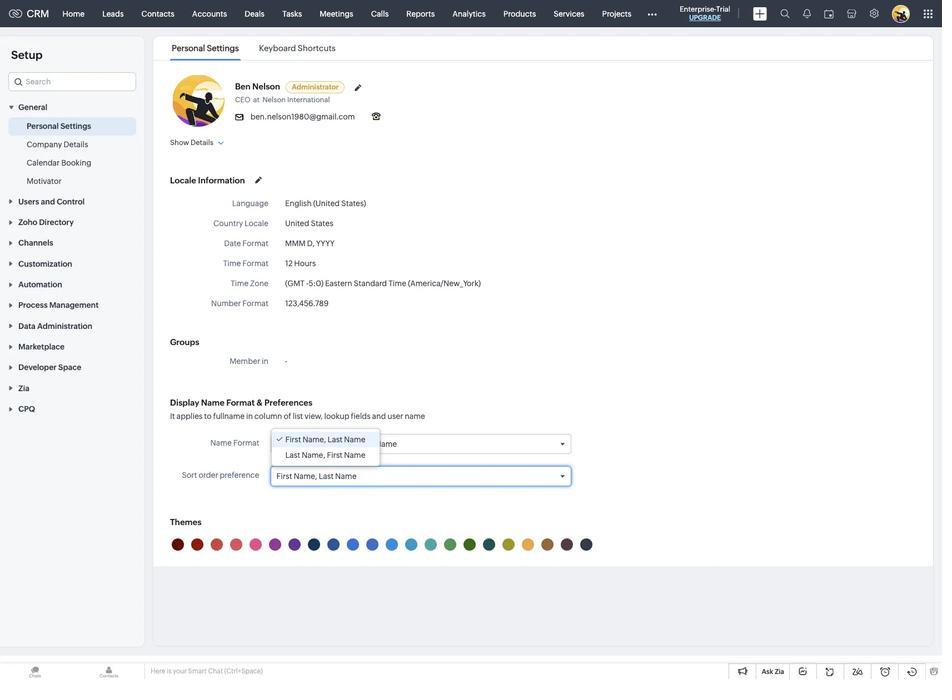 Task type: vqa. For each thing, say whether or not it's contained in the screenshot.


Task type: locate. For each thing, give the bounding box(es) containing it.
name inside field
[[335, 472, 357, 481]]

english
[[285, 199, 312, 208]]

your
[[173, 668, 187, 676]]

list
[[293, 412, 303, 421]]

- right (gmt
[[306, 279, 309, 288]]

name down salutation, first name, last name
[[344, 451, 366, 460]]

first up last name, first name
[[317, 440, 333, 449]]

english (united states)
[[285, 199, 366, 208]]

&
[[257, 398, 263, 408]]

show details link
[[170, 138, 224, 147]]

lookup
[[324, 412, 350, 421]]

first name, last name down last name, first name
[[277, 472, 357, 481]]

here is your smart chat (ctrl+space)
[[151, 668, 263, 676]]

leads link
[[93, 0, 133, 27]]

customization
[[18, 260, 72, 268]]

format for time
[[243, 259, 269, 268]]

and left user
[[372, 412, 386, 421]]

1 horizontal spatial in
[[262, 357, 269, 366]]

1 vertical spatial first name, last name
[[277, 472, 357, 481]]

is
[[167, 668, 172, 676]]

leads
[[102, 9, 124, 18]]

1 horizontal spatial details
[[191, 138, 213, 147]]

locale information
[[170, 175, 245, 185]]

- right member in
[[285, 357, 288, 366]]

1 horizontal spatial personal settings link
[[170, 43, 241, 53]]

name down user
[[376, 440, 397, 449]]

company details link
[[27, 139, 88, 150]]

1 horizontal spatial settings
[[207, 43, 239, 53]]

123,456.789
[[285, 299, 329, 308]]

0 vertical spatial personal settings
[[172, 43, 239, 53]]

1 vertical spatial settings
[[60, 122, 91, 131]]

cpq
[[18, 405, 35, 414]]

contacts link
[[133, 0, 183, 27]]

format down the 'zone'
[[243, 299, 269, 308]]

preferences
[[265, 398, 313, 408]]

zia right ask
[[775, 668, 785, 676]]

ben.nelson1980@gmail.com
[[251, 112, 355, 121]]

format down fullname
[[233, 439, 259, 448]]

developer
[[18, 363, 57, 372]]

enterprise-
[[680, 5, 717, 13]]

ceo at nelson international
[[235, 96, 330, 104]]

nelson up at at the top left of page
[[252, 82, 280, 91]]

details inside company details link
[[64, 140, 88, 149]]

Other Modules field
[[641, 5, 665, 23]]

developer space
[[18, 363, 81, 372]]

sort
[[182, 471, 197, 480]]

time for time zone
[[231, 279, 249, 288]]

0 horizontal spatial personal settings
[[27, 122, 91, 131]]

last
[[328, 436, 343, 444], [359, 440, 374, 449], [286, 451, 300, 460], [319, 472, 334, 481]]

accounts link
[[183, 0, 236, 27]]

0 horizontal spatial settings
[[60, 122, 91, 131]]

0 vertical spatial first name, last name
[[286, 436, 366, 444]]

settings down accounts
[[207, 43, 239, 53]]

in left column
[[246, 412, 253, 421]]

tasks
[[282, 9, 302, 18]]

in right 'member'
[[262, 357, 269, 366]]

projects link
[[594, 0, 641, 27]]

format up time format
[[243, 239, 269, 248]]

personal inside "general" region
[[27, 122, 59, 131]]

profile image
[[892, 5, 910, 23]]

channels button
[[0, 232, 145, 253]]

0 horizontal spatial zia
[[18, 384, 29, 393]]

0 horizontal spatial in
[[246, 412, 253, 421]]

meetings
[[320, 9, 354, 18]]

cpq button
[[0, 399, 145, 419]]

name inside display name format & preferences it applies to fullname in column of list view, lookup fields and user name
[[201, 398, 225, 408]]

name
[[201, 398, 225, 408], [344, 436, 366, 444], [210, 439, 232, 448], [376, 440, 397, 449], [344, 451, 366, 460], [335, 472, 357, 481]]

home
[[63, 9, 85, 18]]

member
[[230, 357, 260, 366]]

0 horizontal spatial personal settings link
[[27, 121, 91, 132]]

personal settings up company details
[[27, 122, 91, 131]]

name down last name, first name
[[335, 472, 357, 481]]

0 vertical spatial settings
[[207, 43, 239, 53]]

country
[[214, 219, 243, 228]]

details up booking on the left of page
[[64, 140, 88, 149]]

list
[[162, 36, 346, 60]]

to
[[204, 412, 212, 421]]

personal up company
[[27, 122, 59, 131]]

1 vertical spatial in
[[246, 412, 253, 421]]

1 horizontal spatial and
[[372, 412, 386, 421]]

1 vertical spatial zia
[[775, 668, 785, 676]]

data
[[18, 322, 36, 331]]

details for show details
[[191, 138, 213, 147]]

company details
[[27, 140, 88, 149]]

united states
[[285, 219, 334, 228]]

company
[[27, 140, 62, 149]]

last down last name, first name
[[319, 472, 334, 481]]

create menu element
[[747, 0, 774, 27]]

calendar booking
[[27, 159, 91, 168]]

personal settings inside list
[[172, 43, 239, 53]]

time down date
[[223, 259, 241, 268]]

ben nelson
[[235, 82, 280, 91]]

mmm d, yyyy
[[285, 239, 335, 248]]

0 vertical spatial personal
[[172, 43, 205, 53]]

12 hours
[[285, 259, 316, 268]]

channels
[[18, 239, 53, 248]]

name,
[[303, 436, 326, 444], [334, 440, 358, 449], [302, 451, 325, 460], [294, 472, 317, 481]]

name
[[405, 412, 425, 421]]

-
[[306, 279, 309, 288], [285, 357, 288, 366]]

time left the 'zone'
[[231, 279, 249, 288]]

format up fullname
[[226, 398, 255, 408]]

and right the 'users'
[[41, 197, 55, 206]]

and inside display name format & preferences it applies to fullname in column of list view, lookup fields and user name
[[372, 412, 386, 421]]

personal settings link down accounts "link"
[[170, 43, 241, 53]]

states
[[311, 219, 334, 228]]

standard
[[354, 279, 387, 288]]

0 vertical spatial and
[[41, 197, 55, 206]]

1 vertical spatial personal settings
[[27, 122, 91, 131]]

member in
[[230, 357, 269, 366]]

0 horizontal spatial and
[[41, 197, 55, 206]]

0 horizontal spatial details
[[64, 140, 88, 149]]

nelson right at at the top left of page
[[263, 96, 286, 104]]

0 vertical spatial zia
[[18, 384, 29, 393]]

1 vertical spatial -
[[285, 357, 288, 366]]

locale
[[170, 175, 196, 185], [245, 219, 269, 228]]

1 vertical spatial and
[[372, 412, 386, 421]]

name, inside first name, last name field
[[294, 472, 317, 481]]

(gmt
[[285, 279, 305, 288]]

administration
[[37, 322, 92, 331]]

first down salutation, on the left bottom of page
[[277, 472, 292, 481]]

tree containing first name, last name
[[272, 429, 380, 466]]

last down salutation, on the left bottom of page
[[286, 451, 300, 460]]

0 vertical spatial in
[[262, 357, 269, 366]]

format up the 'zone'
[[243, 259, 269, 268]]

First Name, Last Name field
[[271, 467, 571, 486]]

booking
[[61, 159, 91, 168]]

first down list at the left of the page
[[286, 436, 301, 444]]

0 horizontal spatial personal
[[27, 122, 59, 131]]

time format
[[223, 259, 269, 268]]

0 vertical spatial -
[[306, 279, 309, 288]]

last name, first name
[[286, 451, 366, 460]]

Salutation, First Name, Last Name field
[[271, 435, 571, 454]]

personal settings down accounts "link"
[[172, 43, 239, 53]]

1 horizontal spatial personal settings
[[172, 43, 239, 53]]

None field
[[8, 72, 136, 91]]

show details
[[170, 138, 213, 147]]

salutation,
[[277, 440, 315, 449]]

1 vertical spatial personal
[[27, 122, 59, 131]]

zia
[[18, 384, 29, 393], [775, 668, 785, 676]]

0 vertical spatial nelson
[[252, 82, 280, 91]]

profile element
[[886, 0, 917, 27]]

analytics link
[[444, 0, 495, 27]]

details right show
[[191, 138, 213, 147]]

and
[[41, 197, 55, 206], [372, 412, 386, 421]]

personal settings inside "general" region
[[27, 122, 91, 131]]

locale down show
[[170, 175, 196, 185]]

last down fields
[[359, 440, 374, 449]]

settings down "general" dropdown button
[[60, 122, 91, 131]]

upgrade
[[689, 14, 721, 22]]

contacts image
[[74, 664, 144, 680]]

1 horizontal spatial locale
[[245, 219, 269, 228]]

0 vertical spatial locale
[[170, 175, 196, 185]]

marketplace button
[[0, 336, 145, 357]]

zoho directory button
[[0, 212, 145, 232]]

details
[[191, 138, 213, 147], [64, 140, 88, 149]]

format for number
[[243, 299, 269, 308]]

zia up cpq
[[18, 384, 29, 393]]

format inside display name format & preferences it applies to fullname in column of list view, lookup fields and user name
[[226, 398, 255, 408]]

information
[[198, 175, 245, 185]]

personal down accounts "link"
[[172, 43, 205, 53]]

personal settings link up company details
[[27, 121, 91, 132]]

Search text field
[[9, 73, 136, 91]]

last up last name, first name
[[328, 436, 343, 444]]

locale down language
[[245, 219, 269, 228]]

name up to
[[201, 398, 225, 408]]

tree
[[272, 429, 380, 466]]

services link
[[545, 0, 594, 27]]

meetings link
[[311, 0, 362, 27]]

applies
[[177, 412, 203, 421]]

first
[[286, 436, 301, 444], [317, 440, 333, 449], [327, 451, 343, 460], [277, 472, 292, 481]]

zoho directory
[[18, 218, 74, 227]]

first name, last name up last name, first name
[[286, 436, 366, 444]]

1 horizontal spatial -
[[306, 279, 309, 288]]

products link
[[495, 0, 545, 27]]

0 vertical spatial personal settings link
[[170, 43, 241, 53]]

administrator
[[292, 83, 339, 91]]

1 vertical spatial personal settings link
[[27, 121, 91, 132]]



Task type: describe. For each thing, give the bounding box(es) containing it.
deals
[[245, 9, 265, 18]]

process management
[[18, 301, 99, 310]]

data administration
[[18, 322, 92, 331]]

sort order preference
[[182, 471, 259, 480]]

details for company details
[[64, 140, 88, 149]]

last inside field
[[319, 472, 334, 481]]

date
[[224, 239, 241, 248]]

hours
[[294, 259, 316, 268]]

united
[[285, 219, 309, 228]]

display
[[170, 398, 199, 408]]

language
[[232, 199, 269, 208]]

zoho
[[18, 218, 37, 227]]

calls
[[371, 9, 389, 18]]

fields
[[351, 412, 371, 421]]

shortcuts
[[298, 43, 336, 53]]

salutation, first name, last name
[[277, 440, 397, 449]]

time right standard on the left of page
[[389, 279, 407, 288]]

process
[[18, 301, 48, 310]]

search element
[[774, 0, 797, 27]]

keyboard shortcuts
[[259, 43, 336, 53]]

user
[[388, 412, 403, 421]]

deals link
[[236, 0, 274, 27]]

1 vertical spatial nelson
[[263, 96, 286, 104]]

preference
[[220, 471, 259, 480]]

signals element
[[797, 0, 818, 27]]

mmm
[[285, 239, 306, 248]]

chat
[[208, 668, 223, 676]]

personal settings link for keyboard shortcuts "link" on the top of the page
[[170, 43, 241, 53]]

marketplace
[[18, 343, 65, 351]]

users
[[18, 197, 39, 206]]

ask
[[762, 668, 774, 676]]

general button
[[0, 97, 145, 118]]

trial
[[717, 5, 731, 13]]

first inside field
[[277, 472, 292, 481]]

country locale
[[214, 219, 269, 228]]

it
[[170, 412, 175, 421]]

search image
[[781, 9, 790, 18]]

personal settings link for company details link
[[27, 121, 91, 132]]

name, inside the salutation, first name, last name field
[[334, 440, 358, 449]]

groups
[[170, 338, 199, 347]]

automation button
[[0, 274, 145, 295]]

time for time format
[[223, 259, 241, 268]]

format for date
[[243, 239, 269, 248]]

control
[[57, 197, 85, 206]]

5:0)
[[309, 279, 324, 288]]

12
[[285, 259, 293, 268]]

0 horizontal spatial -
[[285, 357, 288, 366]]

1 horizontal spatial zia
[[775, 668, 785, 676]]

name format
[[210, 439, 259, 448]]

signals image
[[804, 9, 811, 18]]

name down fields
[[344, 436, 366, 444]]

ask zia
[[762, 668, 785, 676]]

nelson international link
[[263, 96, 333, 104]]

settings inside "general" region
[[60, 122, 91, 131]]

accounts
[[192, 9, 227, 18]]

1 vertical spatial locale
[[245, 219, 269, 228]]

directory
[[39, 218, 74, 227]]

projects
[[603, 9, 632, 18]]

motivator
[[27, 177, 62, 186]]

calendar image
[[825, 9, 834, 18]]

format for name
[[233, 439, 259, 448]]

general region
[[0, 118, 145, 191]]

motivator link
[[27, 176, 62, 187]]

first name, last name inside field
[[277, 472, 357, 481]]

0 horizontal spatial locale
[[170, 175, 196, 185]]

yyyy
[[316, 239, 335, 248]]

create menu image
[[753, 7, 767, 20]]

in inside display name format & preferences it applies to fullname in column of list view, lookup fields and user name
[[246, 412, 253, 421]]

number format
[[211, 299, 269, 308]]

1 horizontal spatial personal
[[172, 43, 205, 53]]

general
[[18, 103, 47, 112]]

contacts
[[142, 9, 175, 18]]

name inside field
[[376, 440, 397, 449]]

list containing personal settings
[[162, 36, 346, 60]]

date format
[[224, 239, 269, 248]]

customization button
[[0, 253, 145, 274]]

last inside field
[[359, 440, 374, 449]]

and inside dropdown button
[[41, 197, 55, 206]]

keyboard
[[259, 43, 296, 53]]

zia inside dropdown button
[[18, 384, 29, 393]]

home link
[[54, 0, 93, 27]]

setup
[[11, 48, 43, 61]]

themes
[[170, 518, 202, 527]]

crm link
[[9, 8, 49, 19]]

(america/new_york)
[[408, 279, 481, 288]]

international
[[287, 96, 330, 104]]

calls link
[[362, 0, 398, 27]]

time zone
[[231, 279, 269, 288]]

first down salutation, first name, last name
[[327, 451, 343, 460]]

chats image
[[0, 664, 70, 680]]

process management button
[[0, 295, 145, 316]]

products
[[504, 9, 536, 18]]

display name format & preferences it applies to fullname in column of list view, lookup fields and user name
[[170, 398, 425, 421]]

data administration button
[[0, 316, 145, 336]]

space
[[58, 363, 81, 372]]

name down fullname
[[210, 439, 232, 448]]

analytics
[[453, 9, 486, 18]]

enterprise-trial upgrade
[[680, 5, 731, 22]]

first inside field
[[317, 440, 333, 449]]

eastern
[[325, 279, 352, 288]]

calendar
[[27, 159, 60, 168]]

smart
[[188, 668, 207, 676]]

keyboard shortcuts link
[[257, 43, 337, 53]]

automation
[[18, 280, 62, 289]]



